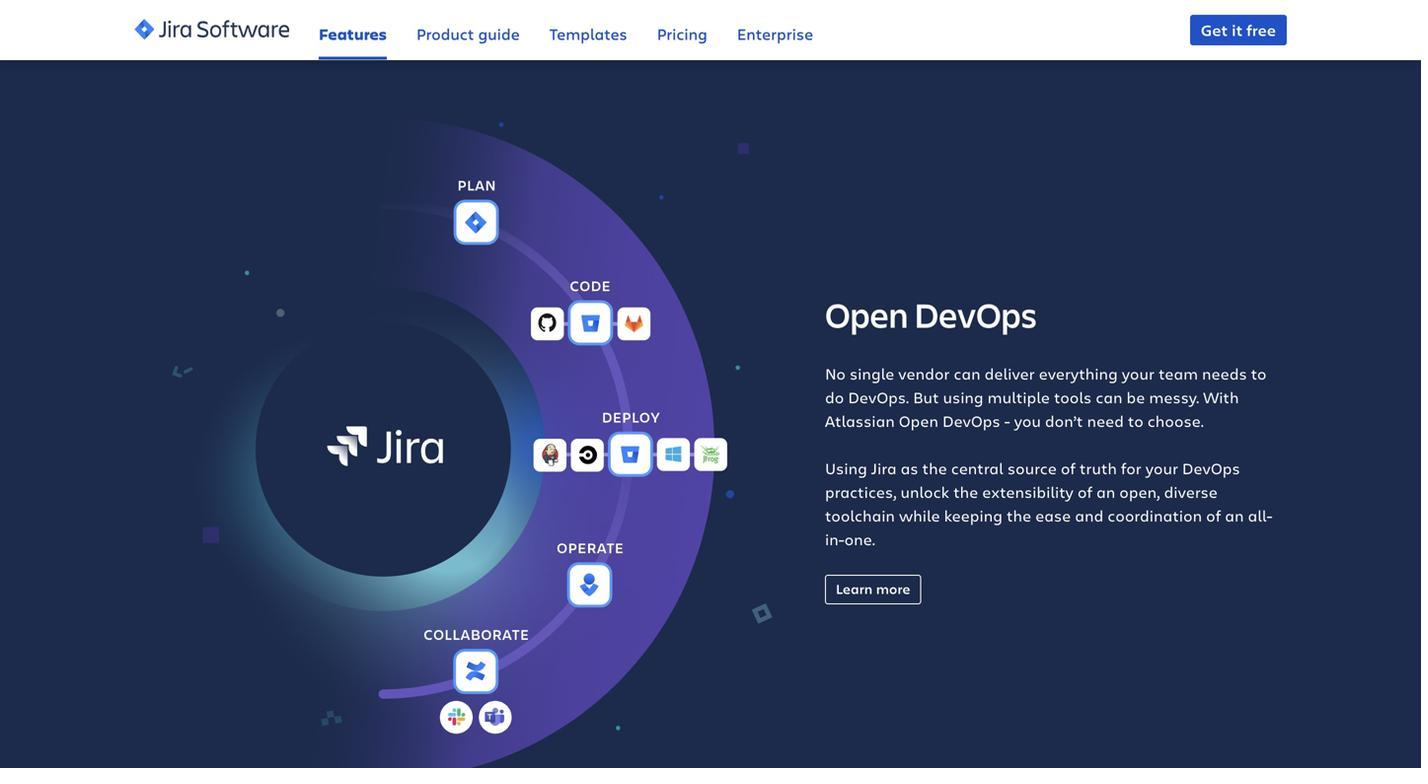 Task type: vqa. For each thing, say whether or not it's contained in the screenshot.
"Learn More"
yes



Task type: describe. For each thing, give the bounding box(es) containing it.
your inside no single vendor can deliver everything your team needs to do devops. but using multiple tools can be messy. with atlassian open devops - you don't need to choose.
[[1122, 363, 1155, 384]]

tools
[[1054, 387, 1092, 408]]

no single vendor can deliver everything your team needs to do devops. but using multiple tools can be messy. with atlassian open devops - you don't need to choose.
[[825, 363, 1267, 432]]

do
[[825, 387, 844, 408]]

ease
[[1035, 505, 1071, 526]]

coordination
[[1107, 505, 1202, 526]]

pricing
[[657, 23, 707, 44]]

using
[[943, 387, 983, 408]]

-
[[1004, 410, 1010, 432]]

no
[[825, 363, 846, 384]]

product guide link
[[416, 0, 520, 60]]

1 horizontal spatial an
[[1225, 505, 1244, 526]]

open devops
[[825, 291, 1037, 338]]

enterprise
[[737, 23, 813, 44]]

0 vertical spatial open
[[825, 291, 908, 338]]

devops inside using jira as the central source of truth for your devops practices, unlock the extensibility of an open, diverse toolchain while keeping the ease and coordination of an all- in-one.
[[1182, 458, 1240, 479]]

0 vertical spatial to
[[1251, 363, 1267, 384]]

need
[[1087, 410, 1124, 432]]

choose.
[[1147, 410, 1204, 432]]

your inside using jira as the central source of truth for your devops practices, unlock the extensibility of an open, diverse toolchain while keeping the ease and coordination of an all- in-one.
[[1145, 458, 1178, 479]]

1 horizontal spatial can
[[1096, 387, 1122, 408]]

be
[[1126, 387, 1145, 408]]

2 horizontal spatial the
[[1007, 505, 1031, 526]]

multiple
[[987, 387, 1050, 408]]

1 vertical spatial of
[[1077, 482, 1092, 503]]

pricing link
[[657, 0, 707, 60]]

atlassian
[[825, 410, 895, 432]]

don't
[[1045, 410, 1083, 432]]

devops diagram: plan, code, deploy, operate, collaborate image
[[134, 114, 773, 769]]

vendor
[[898, 363, 950, 384]]

templates link
[[549, 0, 627, 60]]

with
[[1203, 387, 1239, 408]]

learn more link
[[825, 575, 921, 605]]

messy.
[[1149, 387, 1199, 408]]

using jira as the central source of truth for your devops practices, unlock the extensibility of an open, diverse toolchain while keeping the ease and coordination of an all- in-one.
[[825, 458, 1272, 550]]

extensibility
[[982, 482, 1074, 503]]

needs
[[1202, 363, 1247, 384]]

devops inside no single vendor can deliver everything your team needs to do devops. but using multiple tools can be messy. with atlassian open devops - you don't need to choose.
[[942, 410, 1000, 432]]

0 vertical spatial an
[[1096, 482, 1115, 503]]

1 horizontal spatial the
[[953, 482, 978, 503]]

practices,
[[825, 482, 896, 503]]

central
[[951, 458, 1003, 479]]



Task type: locate. For each thing, give the bounding box(es) containing it.
1 horizontal spatial to
[[1251, 363, 1267, 384]]

0 horizontal spatial can
[[954, 363, 980, 384]]

0 horizontal spatial of
[[1061, 458, 1076, 479]]

open down but
[[899, 410, 938, 432]]

2 horizontal spatial of
[[1206, 505, 1221, 526]]

your
[[1122, 363, 1155, 384], [1145, 458, 1178, 479]]

0 horizontal spatial an
[[1096, 482, 1115, 503]]

the down extensibility on the right
[[1007, 505, 1031, 526]]

of left truth
[[1061, 458, 1076, 479]]

1 vertical spatial your
[[1145, 458, 1178, 479]]

more
[[876, 580, 910, 598]]

keeping
[[944, 505, 1003, 526]]

get it free
[[1201, 19, 1276, 40]]

jira
[[871, 458, 897, 479]]

enterprise link
[[737, 0, 813, 60]]

free
[[1247, 19, 1276, 40]]

1 vertical spatial can
[[1096, 387, 1122, 408]]

can
[[954, 363, 980, 384], [1096, 387, 1122, 408]]

get it free link
[[1190, 15, 1287, 45]]

1 vertical spatial to
[[1128, 410, 1144, 432]]

devops
[[914, 291, 1037, 338], [942, 410, 1000, 432], [1182, 458, 1240, 479]]

product guide
[[416, 23, 520, 44]]

your right for
[[1145, 458, 1178, 479]]

you
[[1014, 410, 1041, 432]]

team
[[1158, 363, 1198, 384]]

everything
[[1039, 363, 1118, 384]]

0 vertical spatial devops
[[914, 291, 1037, 338]]

toolchain
[[825, 505, 895, 526]]

but
[[913, 387, 939, 408]]

diverse
[[1164, 482, 1218, 503]]

and
[[1075, 505, 1104, 526]]

an
[[1096, 482, 1115, 503], [1225, 505, 1244, 526]]

2 vertical spatial devops
[[1182, 458, 1240, 479]]

1 vertical spatial an
[[1225, 505, 1244, 526]]

while
[[899, 505, 940, 526]]

truth
[[1079, 458, 1117, 479]]

guide
[[478, 23, 520, 44]]

0 vertical spatial of
[[1061, 458, 1076, 479]]

an left all-
[[1225, 505, 1244, 526]]

open up single
[[825, 291, 908, 338]]

the
[[922, 458, 947, 479], [953, 482, 978, 503], [1007, 505, 1031, 526]]

devops up diverse
[[1182, 458, 1240, 479]]

source
[[1007, 458, 1057, 479]]

one.
[[844, 529, 875, 550]]

templates
[[549, 23, 627, 44]]

0 horizontal spatial to
[[1128, 410, 1144, 432]]

0 vertical spatial your
[[1122, 363, 1155, 384]]

using
[[825, 458, 867, 479]]

an down truth
[[1096, 482, 1115, 503]]

to
[[1251, 363, 1267, 384], [1128, 410, 1144, 432]]

can up using
[[954, 363, 980, 384]]

1 vertical spatial devops
[[942, 410, 1000, 432]]

1 vertical spatial the
[[953, 482, 978, 503]]

open inside no single vendor can deliver everything your team needs to do devops. but using multiple tools can be messy. with atlassian open devops - you don't need to choose.
[[899, 410, 938, 432]]

the up keeping
[[953, 482, 978, 503]]

of down diverse
[[1206, 505, 1221, 526]]

0 vertical spatial the
[[922, 458, 947, 479]]

product
[[416, 23, 474, 44]]

features
[[319, 23, 387, 44]]

to right needs
[[1251, 363, 1267, 384]]

2 vertical spatial the
[[1007, 505, 1031, 526]]

for
[[1121, 458, 1141, 479]]

1 vertical spatial open
[[899, 410, 938, 432]]

the right as
[[922, 458, 947, 479]]

of up and
[[1077, 482, 1092, 503]]

as
[[901, 458, 918, 479]]

all-
[[1248, 505, 1272, 526]]

can up need
[[1096, 387, 1122, 408]]

1 horizontal spatial of
[[1077, 482, 1092, 503]]

devops.
[[848, 387, 909, 408]]

single
[[850, 363, 894, 384]]

features link
[[319, 0, 387, 60]]

0 vertical spatial can
[[954, 363, 980, 384]]

open,
[[1119, 482, 1160, 503]]

your up be
[[1122, 363, 1155, 384]]

devops up deliver
[[914, 291, 1037, 338]]

learn more
[[836, 580, 910, 598]]

deliver
[[984, 363, 1035, 384]]

2 vertical spatial of
[[1206, 505, 1221, 526]]

get
[[1201, 19, 1228, 40]]

in-
[[825, 529, 844, 550]]

unlock
[[900, 482, 949, 503]]

devops down using
[[942, 410, 1000, 432]]

to down be
[[1128, 410, 1144, 432]]

learn
[[836, 580, 873, 598]]

of
[[1061, 458, 1076, 479], [1077, 482, 1092, 503], [1206, 505, 1221, 526]]

open
[[825, 291, 908, 338], [899, 410, 938, 432]]

0 horizontal spatial the
[[922, 458, 947, 479]]

it
[[1232, 19, 1243, 40]]



